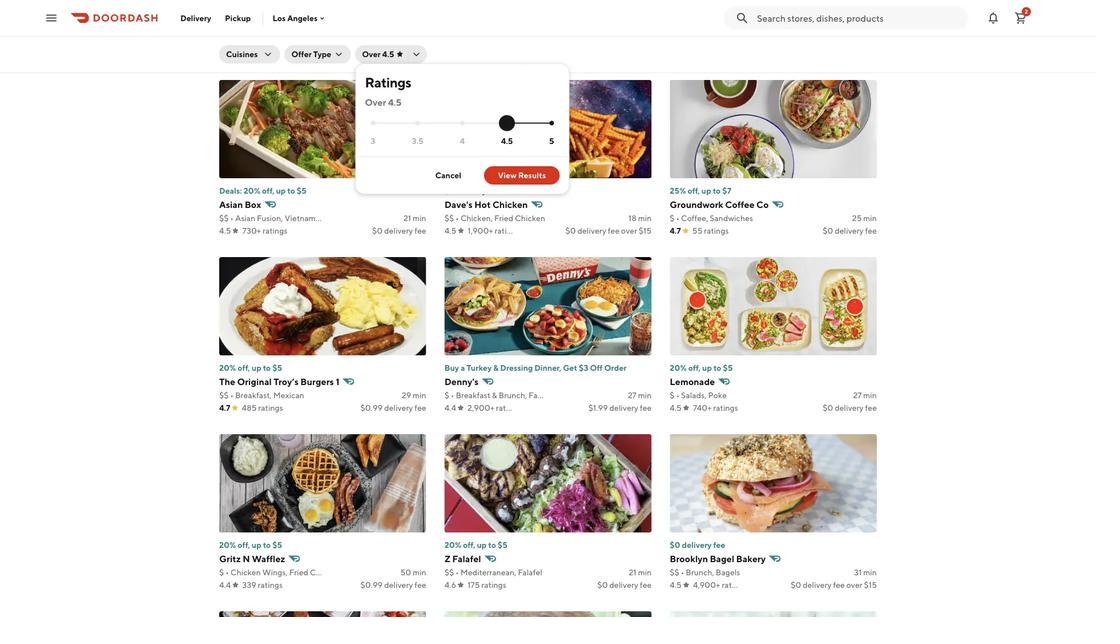 Task type: vqa. For each thing, say whether or not it's contained in the screenshot.
4.7 corresponding to Groundwork Coffee Co
yes



Task type: locate. For each thing, give the bounding box(es) containing it.
$15 down 31 min
[[865, 580, 878, 590]]

• down asian box
[[230, 213, 234, 223]]

off, for groundwork
[[688, 186, 700, 195]]

25
[[853, 213, 862, 223]]

ratings for original
[[258, 403, 283, 413]]

$3
[[282, 9, 292, 18], [579, 363, 589, 373]]

$ for groundwork coffee co
[[670, 213, 675, 223]]

over
[[622, 226, 638, 235], [847, 580, 863, 590]]

$$ for z falafel
[[445, 568, 454, 577]]

3 stars and over image
[[371, 121, 376, 125]]

1,900+
[[468, 226, 494, 235]]

chicken
[[493, 199, 528, 210], [515, 213, 546, 223], [231, 568, 261, 577], [310, 568, 340, 577]]

$ left 'salads,'
[[670, 391, 675, 400]]

1 vertical spatial $0 delivery fee over $15
[[791, 580, 878, 590]]

• for z falafel
[[456, 568, 459, 577]]

fee for groundwork coffee co
[[866, 226, 878, 235]]

off, up z falafel
[[463, 540, 476, 550]]

view results
[[498, 171, 546, 180]]

$1.99 delivery fee
[[589, 403, 652, 413]]

27 min
[[628, 391, 652, 400], [854, 391, 878, 400]]

0 vertical spatial $15
[[639, 226, 652, 235]]

0 horizontal spatial 4.4
[[219, 580, 231, 590]]

ratings down poke
[[714, 403, 739, 413]]

20% off, up to $5 for lemonade
[[670, 363, 733, 373]]

• left coffee,
[[677, 213, 680, 223]]

1 horizontal spatial 27
[[854, 391, 862, 400]]

• left 'salads,'
[[677, 391, 680, 400]]

chicken,
[[461, 213, 493, 223]]

up up $$ • asian fusion, vietnamese
[[276, 186, 286, 195]]

& inside spend $20, save $3 pitchoun bakery & café
[[292, 22, 298, 33]]

$0 delivery fee for $ • salads, poke
[[823, 403, 878, 413]]

up for n
[[252, 540, 262, 550]]

brunch, up 4,900+ on the right of the page
[[686, 568, 715, 577]]

vietnamese
[[285, 213, 328, 223]]

ratings down the wings,
[[258, 580, 283, 590]]

$5 up wafflez
[[273, 540, 282, 550]]

to for n
[[263, 540, 271, 550]]

1 vertical spatial 4.7
[[219, 403, 231, 413]]

juice
[[461, 36, 480, 46]]

1 horizontal spatial 4.6
[[445, 580, 456, 590]]

up up z falafel
[[477, 540, 487, 550]]

1 horizontal spatial breakfast
[[707, 36, 742, 46]]

fee for the original troy's burgers 1
[[415, 403, 427, 413]]

• down z falafel
[[456, 568, 459, 577]]

& right bars
[[499, 36, 505, 46]]

1 horizontal spatial 27 min
[[854, 391, 878, 400]]

4.5 up ratings
[[383, 49, 394, 59]]

asian up 730+ at top
[[235, 213, 256, 223]]

0 horizontal spatial 27
[[628, 391, 637, 400]]

ratings down $$ • chicken, fried chicken
[[495, 226, 520, 235]]

$ • chicken wings, fried chicken
[[219, 568, 340, 577]]

off, up fusion,
[[262, 186, 275, 195]]

off, for the
[[238, 363, 250, 373]]

over up the 3 stars and over image
[[365, 97, 386, 108]]

$0
[[372, 49, 383, 58], [445, 186, 455, 195], [372, 226, 383, 235], [566, 226, 576, 235], [823, 226, 834, 235], [823, 403, 834, 413], [670, 540, 681, 550], [598, 580, 608, 590], [791, 580, 802, 590]]

breakfast down cheese
[[707, 36, 742, 46]]

• down "the" at left bottom
[[230, 391, 234, 400]]

0 vertical spatial 4.7
[[670, 226, 682, 235]]

min for the original troy's burgers 1
[[413, 391, 427, 400]]

min for asian box
[[413, 213, 427, 223]]

2 27 min from the left
[[854, 391, 878, 400]]

1 horizontal spatial falafel
[[518, 568, 543, 577]]

to up basil & cheese cafe
[[714, 9, 722, 18]]

4.4 left 339
[[219, 580, 231, 590]]

1 vertical spatial $3
[[579, 363, 589, 373]]

1 vertical spatial 4.4
[[219, 580, 231, 590]]

$5 for &
[[724, 9, 733, 18]]

$ • salads, poke
[[670, 391, 727, 400]]

min for z falafel
[[639, 568, 652, 577]]

31
[[855, 568, 862, 577]]

0 vertical spatial 4.4
[[445, 403, 456, 413]]

$0 delivery fee over $15 for bakery
[[791, 580, 878, 590]]

off, up 'groundwork'
[[688, 186, 700, 195]]

175
[[468, 580, 480, 590]]

$0 delivery fee for $$ • mediterranean, falafel
[[598, 580, 652, 590]]

off, for basil
[[689, 9, 701, 18]]

0 horizontal spatial brunch,
[[499, 391, 528, 400]]

1 vertical spatial breakfast
[[456, 391, 491, 400]]

0 horizontal spatial 27 min
[[628, 391, 652, 400]]

0 vertical spatial falafel
[[453, 553, 482, 564]]

3
[[371, 136, 376, 146]]

over for brooklyn bagel bakery
[[847, 580, 863, 590]]

falafel right mediterranean,
[[518, 568, 543, 577]]

1 horizontal spatial 29
[[628, 36, 637, 46]]

29 for $$ • juice bars & smoothies, acai bowls
[[628, 36, 637, 46]]

lemonade
[[670, 376, 716, 387]]

salads,
[[682, 391, 707, 400]]

to up poke
[[714, 363, 722, 373]]

55
[[693, 226, 703, 235]]

min
[[413, 36, 427, 46], [639, 36, 652, 46], [864, 36, 878, 46], [413, 213, 427, 223], [639, 213, 652, 223], [864, 213, 878, 223], [413, 391, 427, 400], [639, 391, 652, 400], [864, 391, 878, 400], [413, 568, 427, 577], [639, 568, 652, 577], [864, 568, 878, 577]]

bakery inside spend $20, save $3 pitchoun bakery & café
[[260, 22, 290, 33]]

1 $0.99 delivery fee from the top
[[361, 403, 427, 413]]

ratings down '$$ • mediterranean, falafel'
[[482, 580, 507, 590]]

cancel
[[436, 171, 462, 180]]

4,900+
[[694, 580, 721, 590]]

sandwiches
[[710, 213, 754, 223]]

• down 'brooklyn'
[[681, 568, 685, 577]]

ratings down $ • coffee, sandwiches
[[705, 226, 729, 235]]

1 vertical spatial over
[[847, 580, 863, 590]]

1 horizontal spatial 21
[[629, 568, 637, 577]]

1 27 min from the left
[[628, 391, 652, 400]]

$ left coffee,
[[670, 213, 675, 223]]

fee for brooklyn bagel bakery
[[834, 580, 846, 590]]

$ down gritz
[[219, 568, 224, 577]]

0 vertical spatial 21 min
[[404, 213, 427, 223]]

over
[[362, 49, 381, 59], [365, 97, 386, 108]]

off, up basil
[[689, 9, 701, 18]]

1 vertical spatial 29
[[402, 391, 411, 400]]

$0 for lemonade
[[823, 403, 834, 413]]

$$ down 'brooklyn'
[[670, 568, 680, 577]]

0 horizontal spatial 4.6
[[219, 49, 231, 58]]

1 horizontal spatial bakery
[[737, 553, 766, 564]]

1 vertical spatial 21 min
[[629, 568, 652, 577]]

29 for $$ • breakfast, mexican
[[402, 391, 411, 400]]

1 horizontal spatial 4.4
[[445, 403, 456, 413]]

1 horizontal spatial brunch,
[[686, 568, 715, 577]]

brunch, up the 2,900+ ratings
[[499, 391, 528, 400]]

delivery for brooklyn bagel bakery
[[803, 580, 832, 590]]

off, for gritz
[[238, 540, 250, 550]]

falafel
[[453, 553, 482, 564], [518, 568, 543, 577]]

1 vertical spatial bakery
[[737, 553, 766, 564]]

1 $0.99 from the top
[[361, 403, 383, 413]]

bakery up bagels
[[737, 553, 766, 564]]

falafel right z
[[453, 553, 482, 564]]

delivery for asian box
[[384, 226, 413, 235]]

740+ ratings
[[694, 403, 739, 413]]

1 vertical spatial 21
[[629, 568, 637, 577]]

breakfast
[[707, 36, 742, 46], [456, 391, 491, 400]]

$$
[[219, 36, 229, 46], [445, 36, 454, 46], [670, 36, 680, 46], [219, 213, 229, 223], [445, 213, 454, 223], [219, 391, 229, 400], [445, 568, 454, 577], [670, 568, 680, 577]]

21 for asian box
[[404, 213, 411, 223]]

$0 delivery fee for $ • coffee, sandwiches
[[823, 226, 878, 235]]

0 horizontal spatial fried
[[290, 568, 309, 577]]

22 min
[[402, 36, 427, 46]]

0 horizontal spatial falafel
[[453, 553, 482, 564]]

0 vertical spatial over
[[362, 49, 381, 59]]

1 27 from the left
[[628, 391, 637, 400]]

$0 delivery fee for $$ • asian fusion, vietnamese
[[372, 226, 427, 235]]

over down 31
[[847, 580, 863, 590]]

buy a turkey & dressing dinner, get $3 off order
[[445, 363, 627, 373]]

0 horizontal spatial $3
[[282, 9, 292, 18]]

27 for denny's
[[628, 391, 637, 400]]

29 min
[[628, 36, 652, 46], [402, 391, 427, 400]]

ratings for coffee
[[705, 226, 729, 235]]

1 horizontal spatial $15
[[865, 580, 878, 590]]

$0 delivery fee over $15 down 31
[[791, 580, 878, 590]]

2 $0.99 delivery fee from the top
[[361, 580, 427, 590]]

20% up lemonade
[[670, 363, 687, 373]]

0 vertical spatial 21
[[404, 213, 411, 223]]

0 horizontal spatial 29
[[402, 391, 411, 400]]

$$ for basil & cheese cafe
[[670, 36, 680, 46]]

$$ for dave's hot chicken
[[445, 213, 454, 223]]

730+
[[243, 226, 261, 235]]

to for &
[[714, 9, 722, 18]]

spend
[[219, 9, 243, 18]]

wings,
[[263, 568, 288, 577]]

gritz n wafflez
[[219, 553, 285, 564]]

$0 for asian box
[[372, 226, 383, 235]]

$0 for dave's hot chicken
[[566, 226, 576, 235]]

asian box
[[219, 199, 261, 210]]

2,900+ ratings
[[468, 403, 521, 413]]

1 vertical spatial 29 min
[[402, 391, 427, 400]]

0 vertical spatial 29 min
[[628, 36, 652, 46]]

$15 for brooklyn bagel bakery
[[865, 580, 878, 590]]

los angeles
[[273, 13, 318, 23]]

$0.99
[[361, 403, 383, 413], [361, 580, 383, 590]]

save
[[264, 9, 281, 18]]

delivery for lemonade
[[835, 403, 864, 413]]

original
[[237, 376, 272, 387]]

0 horizontal spatial 21
[[404, 213, 411, 223]]

family
[[529, 391, 553, 400]]

over up ratings
[[362, 49, 381, 59]]

20% off, up to $5 up original
[[219, 363, 282, 373]]

20% off, up to $5 up z falafel
[[445, 540, 508, 550]]

• down denny's
[[451, 391, 455, 400]]

meals
[[555, 391, 576, 400]]

breakfast,
[[235, 391, 272, 400]]

chicken right the wings,
[[310, 568, 340, 577]]

2 $0.99 from the top
[[361, 580, 383, 590]]

0 vertical spatial $3
[[282, 9, 292, 18]]

ratings down $$ • asian fusion, vietnamese
[[263, 226, 288, 235]]

20% up z
[[445, 540, 462, 550]]

$5 up cheese
[[724, 9, 733, 18]]

view results button
[[485, 166, 560, 185]]

0 vertical spatial 29
[[628, 36, 637, 46]]

over down 18
[[622, 226, 638, 235]]

20% off, up to $5 up basil
[[670, 9, 733, 18]]

to up original
[[263, 363, 271, 373]]

1 horizontal spatial over
[[847, 580, 863, 590]]

to up '$$ • mediterranean, falafel'
[[489, 540, 496, 550]]

min for lemonade
[[864, 391, 878, 400]]

asian down the deals:
[[219, 199, 243, 210]]

chicken up 1,900+ ratings at top
[[515, 213, 546, 223]]

740+
[[694, 403, 712, 413]]

0 vertical spatial over
[[622, 226, 638, 235]]

20% off, up to $5 up gritz n wafflez on the left of page
[[219, 540, 282, 550]]

$ down denny's
[[445, 391, 450, 400]]

min for groundwork coffee co
[[864, 213, 878, 223]]

cuisines button
[[219, 45, 280, 63]]

delivery for z falafel
[[610, 580, 639, 590]]

0 horizontal spatial over
[[622, 226, 638, 235]]

$5 up "the original troy's burgers 1"
[[273, 363, 282, 373]]

min for basil & cheese cafe
[[864, 36, 878, 46]]

delivery
[[181, 13, 211, 23]]

$$ down asian box
[[219, 213, 229, 223]]

29
[[628, 36, 637, 46], [402, 391, 411, 400]]

min for denny's
[[639, 391, 652, 400]]

$0 for brooklyn bagel bakery
[[791, 580, 802, 590]]

4.6 left 175
[[445, 580, 456, 590]]

over 4.5 down ratings
[[365, 97, 402, 108]]

4.7
[[670, 226, 682, 235], [219, 403, 231, 413]]

fried right the wings,
[[290, 568, 309, 577]]

21 for z falafel
[[629, 568, 637, 577]]

up up 'groundwork'
[[702, 186, 712, 195]]

20% up gritz
[[219, 540, 236, 550]]

acai
[[548, 36, 564, 46]]

$0.99 delivery fee for the original troy's burgers 1
[[361, 403, 427, 413]]

a
[[461, 363, 465, 373]]

0 horizontal spatial 29 min
[[402, 391, 427, 400]]

results
[[519, 171, 546, 180]]

$15 down the 18 min
[[639, 226, 652, 235]]

4.4
[[445, 403, 456, 413], [219, 580, 231, 590]]

up up gritz n wafflez on the left of page
[[252, 540, 262, 550]]

$$ • juice bars & smoothies, acai bowls
[[445, 36, 588, 46]]

0 vertical spatial 4.6
[[219, 49, 231, 58]]

1 horizontal spatial 21 min
[[629, 568, 652, 577]]

1 horizontal spatial $0 delivery fee over $15
[[791, 580, 878, 590]]

4.4 down denny's
[[445, 403, 456, 413]]

$5 up '$$ • mediterranean, falafel'
[[498, 540, 508, 550]]

$1.99
[[589, 403, 608, 413]]

4.6
[[219, 49, 231, 58], [445, 580, 456, 590]]

$$ • chicken, fried chicken
[[445, 213, 546, 223]]

fee for z falafel
[[640, 580, 652, 590]]

20% for n
[[219, 540, 236, 550]]

$$ left juice
[[445, 36, 454, 46]]

27 for lemonade
[[854, 391, 862, 400]]

1 vertical spatial fried
[[290, 568, 309, 577]]

4.5
[[383, 49, 394, 59], [388, 97, 402, 108], [501, 136, 513, 146], [219, 226, 231, 235], [445, 226, 457, 235], [670, 403, 682, 413], [670, 580, 682, 590]]

Store search: begin typing to search for stores available on DoorDash text field
[[758, 12, 962, 24]]

ratings down $ • breakfast & brunch, family meals
[[496, 403, 521, 413]]

1 vertical spatial falafel
[[518, 568, 543, 577]]

&
[[292, 22, 298, 33], [699, 22, 705, 33], [499, 36, 505, 46], [494, 363, 499, 373], [492, 391, 498, 400]]

• down gritz
[[226, 568, 229, 577]]

50 min
[[401, 568, 427, 577]]

1 horizontal spatial 29 min
[[628, 36, 652, 46]]

1 vertical spatial 4.6
[[445, 580, 456, 590]]

21
[[404, 213, 411, 223], [629, 568, 637, 577]]

1 vertical spatial $0.99 delivery fee
[[361, 580, 427, 590]]

20%
[[670, 9, 687, 18], [244, 186, 261, 195], [219, 363, 236, 373], [670, 363, 687, 373], [219, 540, 236, 550], [445, 540, 462, 550]]

21 min
[[404, 213, 427, 223], [629, 568, 652, 577]]

• for basil & cheese cafe
[[681, 36, 685, 46]]

1 vertical spatial $0.99
[[361, 580, 383, 590]]

20% off, up to $5
[[670, 9, 733, 18], [219, 363, 282, 373], [670, 363, 733, 373], [219, 540, 282, 550], [445, 540, 508, 550]]

0 horizontal spatial $0 delivery fee over $15
[[566, 226, 652, 235]]

delivery for denny's
[[610, 403, 639, 413]]

ratings for bagel
[[722, 580, 747, 590]]

1 horizontal spatial 4.7
[[670, 226, 682, 235]]

$5 for falafel
[[498, 540, 508, 550]]

2 27 from the left
[[854, 391, 862, 400]]

up up original
[[252, 363, 262, 373]]

fried up 1,900+ ratings at top
[[495, 213, 514, 223]]

$ for denny's
[[445, 391, 450, 400]]

0 vertical spatial over 4.5
[[362, 49, 394, 59]]

$$ down z
[[445, 568, 454, 577]]

0 vertical spatial $0.99 delivery fee
[[361, 403, 427, 413]]

4.5 down "dave's"
[[445, 226, 457, 235]]

to up wafflez
[[263, 540, 271, 550]]

20% for &
[[670, 9, 687, 18]]

0 vertical spatial fried
[[495, 213, 514, 223]]

fee for denny's
[[640, 403, 652, 413]]

730+ ratings
[[243, 226, 288, 235]]

0 vertical spatial $0 delivery fee over $15
[[566, 226, 652, 235]]

up for &
[[703, 9, 713, 18]]

$0 delivery fee over $15 down 18
[[566, 226, 652, 235]]

4.5 left 730+ at top
[[219, 226, 231, 235]]

bakery up dessert
[[260, 22, 290, 33]]

0 vertical spatial bakery
[[260, 22, 290, 33]]

ratings down $$ • breakfast, mexican
[[258, 403, 283, 413]]

off,
[[689, 9, 701, 18], [262, 186, 275, 195], [688, 186, 700, 195], [238, 363, 250, 373], [689, 363, 701, 373], [238, 540, 250, 550], [463, 540, 476, 550]]

cancel button
[[422, 166, 475, 185]]

brooklyn
[[670, 553, 709, 564]]

ratings down bagels
[[722, 580, 747, 590]]

0 horizontal spatial $15
[[639, 226, 652, 235]]

$15 for dave's hot chicken
[[639, 226, 652, 235]]

0 vertical spatial breakfast
[[707, 36, 742, 46]]

brunch,
[[499, 391, 528, 400], [686, 568, 715, 577]]

$$ down "the" at left bottom
[[219, 391, 229, 400]]

0 vertical spatial $0.99
[[361, 403, 383, 413]]

0 horizontal spatial 4.7
[[219, 403, 231, 413]]

0 horizontal spatial bakery
[[260, 22, 290, 33]]

delivery
[[384, 49, 413, 58], [457, 186, 487, 195], [384, 226, 413, 235], [578, 226, 607, 235], [835, 226, 864, 235], [384, 403, 413, 413], [610, 403, 639, 413], [835, 403, 864, 413], [682, 540, 712, 550], [384, 580, 413, 590], [610, 580, 639, 590], [803, 580, 832, 590]]

coffee,
[[682, 213, 709, 223]]

1,900+ ratings
[[468, 226, 520, 235]]

1 vertical spatial over 4.5
[[365, 97, 402, 108]]

coffee
[[726, 199, 755, 210]]

$$ down "dave's"
[[445, 213, 454, 223]]

open menu image
[[45, 11, 58, 25]]

off, up the n
[[238, 540, 250, 550]]

0 horizontal spatial 21 min
[[404, 213, 427, 223]]

4.6 for $$ • mediterranean, falafel
[[445, 580, 456, 590]]

up
[[703, 9, 713, 18], [276, 186, 286, 195], [702, 186, 712, 195], [252, 363, 262, 373], [703, 363, 713, 373], [252, 540, 262, 550], [477, 540, 487, 550]]

burgers
[[301, 376, 334, 387]]

$0.99 delivery fee
[[361, 403, 427, 413], [361, 580, 427, 590]]

20% for original
[[219, 363, 236, 373]]

$0 delivery fee over $15 for chicken
[[566, 226, 652, 235]]

$0 delivery fee over $15
[[566, 226, 652, 235], [791, 580, 878, 590]]

off, up original
[[238, 363, 250, 373]]

delivery for gritz n wafflez
[[384, 580, 413, 590]]

1 vertical spatial $15
[[865, 580, 878, 590]]

55 ratings
[[693, 226, 729, 235]]



Task type: describe. For each thing, give the bounding box(es) containing it.
26
[[853, 36, 862, 46]]

4.7 for groundwork coffee co
[[670, 226, 682, 235]]

50
[[401, 568, 411, 577]]

29 min for $$ • juice bars & smoothies, acai bowls
[[628, 36, 652, 46]]

20% off, up to $5 for basil & cheese cafe
[[670, 9, 733, 18]]

ratings
[[365, 74, 412, 90]]

& up '$$ • cafe, breakfast'
[[699, 22, 705, 33]]

pitchoun
[[219, 22, 258, 33]]

1 vertical spatial over
[[365, 97, 386, 108]]

the
[[219, 376, 235, 387]]

$0 for groundwork coffee co
[[823, 226, 834, 235]]

ratings for box
[[263, 226, 288, 235]]

1,000+ ratings
[[242, 49, 295, 58]]

chicken up 339
[[231, 568, 261, 577]]

spend $20, save $3 pitchoun bakery & café
[[219, 9, 320, 33]]

to for falafel
[[489, 540, 496, 550]]

• for lemonade
[[677, 391, 680, 400]]

2,900+
[[468, 403, 495, 413]]

20% for falafel
[[445, 540, 462, 550]]

• down pitchoun
[[230, 36, 234, 46]]

• left juice
[[456, 36, 459, 46]]

21 min for z falafel
[[629, 568, 652, 577]]

4.4 for denny's
[[445, 403, 456, 413]]

4.5 down 'salads,'
[[670, 403, 682, 413]]

$5 up vietnamese
[[297, 186, 307, 195]]

up for coffee
[[702, 186, 712, 195]]

over 4.5 inside button
[[362, 49, 394, 59]]

over 4.5 button
[[356, 45, 427, 63]]

3.5
[[412, 136, 424, 146]]

mexican
[[274, 391, 304, 400]]

485 ratings
[[242, 403, 283, 413]]

$0.99 for gritz n wafflez
[[361, 580, 383, 590]]

$ for gritz n wafflez
[[219, 568, 224, 577]]

offer type button
[[285, 45, 351, 63]]

denny's
[[445, 376, 479, 387]]

29 min for $$ • breakfast, mexican
[[402, 391, 427, 400]]

$$ • lunch, dessert
[[219, 36, 290, 46]]

$20,
[[245, 9, 262, 18]]

175 ratings
[[468, 580, 507, 590]]

delivery for dave's hot chicken
[[578, 226, 607, 235]]

& up the 2,900+ ratings
[[492, 391, 498, 400]]

• for dave's hot chicken
[[456, 213, 459, 223]]

fee for lemonade
[[866, 403, 878, 413]]

poke
[[709, 391, 727, 400]]

$0.99 for the original troy's burgers 1
[[361, 403, 383, 413]]

over inside button
[[362, 49, 381, 59]]

$3 inside spend $20, save $3 pitchoun bakery & café
[[282, 9, 292, 18]]

cafe,
[[686, 36, 706, 46]]

up for original
[[252, 363, 262, 373]]

gritz
[[219, 553, 241, 564]]

3.5 stars and over image
[[416, 121, 420, 125]]

• for brooklyn bagel bakery
[[681, 568, 685, 577]]

the original troy's burgers 1
[[219, 376, 340, 387]]

pickup button
[[218, 9, 258, 27]]

& right 'turkey'
[[494, 363, 499, 373]]

0 horizontal spatial breakfast
[[456, 391, 491, 400]]

get
[[563, 363, 578, 373]]

485
[[242, 403, 257, 413]]

cuisines
[[226, 49, 258, 59]]

27 min for lemonade
[[854, 391, 878, 400]]

4.5 down 'brooklyn'
[[670, 580, 682, 590]]

los
[[273, 13, 286, 23]]

to up vietnamese
[[288, 186, 295, 195]]

20% off, up to $5 for z falafel
[[445, 540, 508, 550]]

$ for lemonade
[[670, 391, 675, 400]]

$0 delivery fee for $$ • lunch, dessert
[[372, 49, 427, 58]]

off, up lemonade
[[689, 363, 701, 373]]

31 min
[[855, 568, 878, 577]]

339
[[242, 580, 256, 590]]

box
[[245, 199, 261, 210]]

min for gritz n wafflez
[[413, 568, 427, 577]]

$5 for original
[[273, 363, 282, 373]]

troy's
[[274, 376, 299, 387]]

$$ for the original troy's burgers 1
[[219, 391, 229, 400]]

basil & cheese cafe
[[670, 22, 772, 33]]

over for dave's hot chicken
[[622, 226, 638, 235]]

25% off, up to $7
[[670, 186, 732, 195]]

brooklyn bagel bakery
[[670, 553, 766, 564]]

fee for asian box
[[415, 226, 427, 235]]

bowls
[[566, 36, 588, 46]]

$$ down pitchoun
[[219, 36, 229, 46]]

up for falafel
[[477, 540, 487, 550]]

delivery button
[[174, 9, 218, 27]]

20% off, up to $5 for gritz n wafflez
[[219, 540, 282, 550]]

dave's
[[445, 199, 473, 210]]

to for original
[[263, 363, 271, 373]]

mediterranean,
[[461, 568, 517, 577]]

1 vertical spatial brunch,
[[686, 568, 715, 577]]

hot
[[475, 199, 491, 210]]

4.5 down ratings
[[388, 97, 402, 108]]

• for groundwork coffee co
[[677, 213, 680, 223]]

• for asian box
[[230, 213, 234, 223]]

view
[[498, 171, 517, 180]]

• for gritz n wafflez
[[226, 568, 229, 577]]

bars
[[482, 36, 498, 46]]

offer
[[292, 49, 312, 59]]

• for the original troy's burgers 1
[[230, 391, 234, 400]]

min for dave's hot chicken
[[639, 213, 652, 223]]

4.5 up view
[[501, 136, 513, 146]]

4 stars and over image
[[460, 121, 465, 125]]

0 vertical spatial brunch,
[[499, 391, 528, 400]]

fee for dave's hot chicken
[[608, 226, 620, 235]]

1 horizontal spatial $3
[[579, 363, 589, 373]]

dinner,
[[535, 363, 562, 373]]

$0.99 delivery fee for gritz n wafflez
[[361, 580, 427, 590]]

22
[[402, 36, 411, 46]]

$$ • breakfast, mexican
[[219, 391, 304, 400]]

dessert
[[262, 36, 290, 46]]

off, for z
[[463, 540, 476, 550]]

• for denny's
[[451, 391, 455, 400]]

deals:
[[219, 186, 242, 195]]

$5 for n
[[273, 540, 282, 550]]

fusion,
[[257, 213, 283, 223]]

26 min
[[853, 36, 878, 46]]

z falafel
[[445, 553, 482, 564]]

groundwork coffee co
[[670, 199, 769, 210]]

5
[[550, 136, 555, 146]]

café
[[299, 22, 320, 33]]

fee for gritz n wafflez
[[415, 580, 427, 590]]

delivery for the original troy's burgers 1
[[384, 403, 413, 413]]

groundwork
[[670, 199, 724, 210]]

1
[[336, 376, 340, 387]]

4.7 for the original troy's burgers 1
[[219, 403, 231, 413]]

z
[[445, 553, 451, 564]]

21 min for asian box
[[404, 213, 427, 223]]

4.4 for gritz n wafflez
[[219, 580, 231, 590]]

4
[[460, 136, 465, 146]]

chicken up $$ • chicken, fried chicken
[[493, 199, 528, 210]]

bagel
[[710, 553, 735, 564]]

wafflez
[[252, 553, 285, 564]]

4.5 inside over 4.5 button
[[383, 49, 394, 59]]

$$ for asian box
[[219, 213, 229, 223]]

20% off, up to $5 for the original troy's burgers 1
[[219, 363, 282, 373]]

1 horizontal spatial fried
[[495, 213, 514, 223]]

buy
[[445, 363, 459, 373]]

dave's hot chicken
[[445, 199, 528, 210]]

27 min for denny's
[[628, 391, 652, 400]]

ratings down dessert
[[270, 49, 295, 58]]

to for coffee
[[713, 186, 721, 195]]

1 items, open order cart image
[[1015, 11, 1028, 25]]

2
[[1026, 8, 1029, 15]]

up up lemonade
[[703, 363, 713, 373]]

los angeles button
[[273, 13, 327, 23]]

18
[[629, 213, 637, 223]]

ratings for hot
[[495, 226, 520, 235]]

$ • coffee, sandwiches
[[670, 213, 754, 223]]

5 stars and over image
[[550, 121, 554, 125]]

offer type
[[292, 49, 332, 59]]

n
[[243, 553, 250, 564]]

lunch,
[[235, 36, 260, 46]]

min for brooklyn bagel bakery
[[864, 568, 878, 577]]

20% up box
[[244, 186, 261, 195]]

0 vertical spatial asian
[[219, 199, 243, 210]]

$5 up poke
[[724, 363, 733, 373]]

1 vertical spatial asian
[[235, 213, 256, 223]]

25 min
[[853, 213, 878, 223]]

delivery for groundwork coffee co
[[835, 226, 864, 235]]

deals: 20% off, up to $5
[[219, 186, 307, 195]]

notification bell image
[[987, 11, 1001, 25]]

$$ • asian fusion, vietnamese
[[219, 213, 328, 223]]

$$ • brunch, bagels
[[670, 568, 741, 577]]



